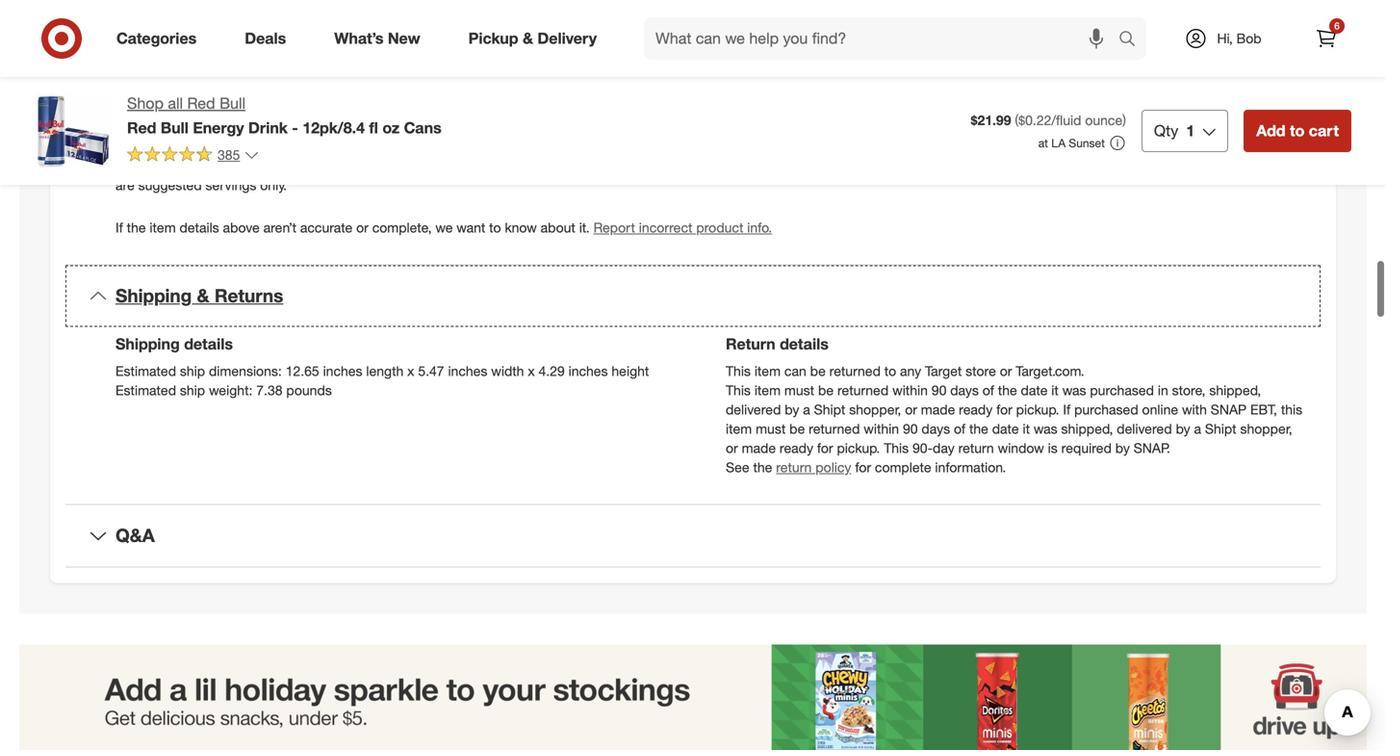 Task type: locate. For each thing, give the bounding box(es) containing it.
for down directly
[[1010, 158, 1027, 174]]

manufacturers.
[[477, 119, 567, 136]]

0 horizontal spatial :
[[155, 22, 158, 39]]

& left returns
[[197, 285, 210, 307]]

0 horizontal spatial &
[[197, 285, 210, 307]]

0 horizontal spatial concerns
[[367, 158, 424, 174]]

1 their from the left
[[890, 119, 917, 136]]

shipt
[[814, 401, 846, 418], [1206, 420, 1237, 437]]

0 horizontal spatial complete,
[[132, 119, 191, 136]]

0 vertical spatial accurate
[[1244, 100, 1296, 117]]

1 inches from the left
[[323, 363, 363, 379]]

90 up day
[[932, 382, 947, 399]]

within up complete
[[864, 420, 899, 437]]

0 horizontal spatial pickup.
[[837, 440, 880, 456]]

pickup
[[469, 29, 519, 48]]

add to cart button
[[1244, 110, 1352, 152]]

1 vertical spatial of
[[954, 420, 966, 437]]

categories
[[117, 29, 197, 48]]

0 vertical spatial ready
[[959, 401, 993, 418]]

pictures
[[1235, 158, 1284, 174]]

0 horizontal spatial x
[[407, 363, 414, 379]]

to right the add
[[1290, 121, 1305, 140]]

1 horizontal spatial in
[[1158, 382, 1169, 399]]

What can we help you find? suggestions appear below search field
[[644, 17, 1124, 60]]

are
[[1221, 100, 1240, 117], [116, 177, 135, 194]]

is inside the grocery disclaimer : content on this site is for reference purposes only.  target does not represent or warrant that the nutrition, ingredient, allergen and other product information on our web or mobile sites are accurate or complete, since this information comes from the product manufacturers.  on occasion, manufacturers may improve or change their product formulas and update their labels.  we recommend that you do not rely solely on the information presented on our web or mobile sites and that you review the product's label or contact the manufacturer directly if you have specific product concerns or questions.  if you have specific healthcare concerns or questions about the products displayed, please contact your licensed healthcare professional for advice or answers.  any additional pictures are suggested servings only.
[[237, 100, 247, 117]]

return left 'policy'
[[776, 459, 812, 476]]

suggested
[[138, 177, 202, 194]]

: left made
[[155, 22, 158, 39]]

red down content
[[127, 118, 156, 137]]

the down drink
[[266, 138, 285, 155]]

warrant
[[597, 100, 642, 117]]

is inside the return details this item can be returned to any target store or target.com. this item must be returned within 90 days of the date it was purchased in store, shipped, delivered by a shipt shopper, or made ready for pickup. if purchased online with snap ebt, this item must be returned within 90 days of the date it was shipped, delivered by a shipt shopper, or made ready for pickup. this 90-day return window is required by snap. see the return policy for complete information.
[[1048, 440, 1058, 456]]

sunset
[[1069, 136, 1105, 150]]

mobile
[[1145, 100, 1186, 117], [515, 138, 556, 155]]

1 horizontal spatial 90
[[932, 382, 947, 399]]

shipt up 'policy'
[[814, 401, 846, 418]]

return
[[726, 335, 776, 353]]

details inside the return details this item can be returned to any target store or target.com. this item must be returned within 90 days of the date it was purchased in store, shipped, delivered by a shipt shopper, or made ready for pickup. if purchased online with snap ebt, this item must be returned within 90 days of the date it was shipped, delivered by a shipt shopper, or made ready for pickup. this 90-day return window is required by snap. see the return policy for complete information.
[[780, 335, 829, 353]]

purchased up online
[[1090, 382, 1155, 399]]

1 horizontal spatial are
[[1221, 100, 1240, 117]]

0 horizontal spatial date
[[993, 420, 1019, 437]]

0 vertical spatial complete,
[[132, 119, 191, 136]]

to right want
[[489, 219, 501, 236]]

shipping
[[116, 285, 192, 307], [116, 335, 180, 353]]

shipping inside shipping details estimated ship dimensions: 12.65 inches length x 5.47 inches width x 4.29 inches height estimated ship weight: 7.38 pounds
[[116, 335, 180, 353]]

made
[[921, 401, 956, 418], [742, 440, 776, 456]]

return
[[959, 440, 994, 456], [776, 459, 812, 476]]

inches right 5.47 at the left of page
[[448, 363, 488, 379]]

2 vertical spatial to
[[885, 363, 897, 379]]

1 horizontal spatial specific
[[1118, 138, 1165, 155]]

1 vertical spatial shipped,
[[1062, 420, 1114, 437]]

0 vertical spatial in
[[200, 22, 211, 39]]

4.29
[[539, 363, 565, 379]]

this inside the return details this item can be returned to any target store or target.com. this item must be returned within 90 days of the date it was purchased in store, shipped, delivered by a shipt shopper, or made ready for pickup. if purchased online with snap ebt, this item must be returned within 90 days of the date it was shipped, delivered by a shipt shopper, or made ready for pickup. this 90-day return window is required by snap. see the return policy for complete information.
[[1282, 401, 1303, 418]]

contact down change
[[845, 138, 891, 155]]

nutrition,
[[696, 100, 748, 117]]

2 horizontal spatial and
[[1027, 119, 1050, 136]]

cart
[[1309, 121, 1339, 140]]

1 vertical spatial are
[[116, 177, 135, 194]]

0 vertical spatial have
[[1086, 138, 1114, 155]]

qty
[[1155, 121, 1179, 140]]

&
[[523, 29, 533, 48], [197, 285, 210, 307]]

only. right servings
[[260, 177, 287, 194]]

returns
[[215, 285, 283, 307]]

2 horizontal spatial if
[[1064, 401, 1071, 418]]

have up answers.
[[1086, 138, 1114, 155]]

we
[[1173, 119, 1192, 136]]

have
[[1086, 138, 1114, 155], [218, 158, 246, 174]]

are down questions. on the left top
[[116, 177, 135, 194]]

sites
[[1189, 100, 1217, 117], [560, 138, 588, 155]]

date down target.com.
[[1021, 382, 1048, 399]]

$21.99 ( $0.22 /fluid ounce )
[[971, 112, 1127, 129]]

what's new link
[[318, 17, 445, 60]]

1 vertical spatial must
[[756, 420, 786, 437]]

ship
[[180, 363, 205, 379], [180, 382, 205, 399]]

details
[[180, 219, 219, 236], [184, 335, 233, 353], [780, 335, 829, 353]]

purchased up required
[[1075, 401, 1139, 418]]

1 horizontal spatial this
[[230, 119, 252, 136]]

0 vertical spatial estimated
[[116, 363, 176, 379]]

on up update
[[1056, 100, 1071, 117]]

web up questions
[[468, 138, 495, 155]]

advertisement region
[[19, 645, 1367, 750]]

return details this item can be returned to any target store or target.com. this item must be returned within 90 days of the date it was purchased in store, shipped, delivered by a shipt shopper, or made ready for pickup. if purchased online with snap ebt, this item must be returned within 90 days of the date it was shipped, delivered by a shipt shopper, or made ready for pickup. this 90-day return window is required by snap. see the return policy for complete information.
[[726, 335, 1303, 476]]

length
[[366, 363, 404, 379]]

of
[[983, 382, 995, 399], [954, 420, 966, 437]]

0 vertical spatial shipt
[[814, 401, 846, 418]]

displayed,
[[625, 158, 686, 174]]

mobile up qty
[[1145, 100, 1186, 117]]

ounce
[[1086, 112, 1123, 129]]

since
[[195, 119, 227, 136]]

a down can
[[803, 401, 811, 418]]

in
[[200, 22, 211, 39], [1158, 382, 1169, 399]]

accurate inside the grocery disclaimer : content on this site is for reference purposes only.  target does not represent or warrant that the nutrition, ingredient, allergen and other product information on our web or mobile sites are accurate or complete, since this information comes from the product manufacturers.  on occasion, manufacturers may improve or change their product formulas and update their labels.  we recommend that you do not rely solely on the information presented on our web or mobile sites and that you review the product's label or contact the manufacturer directly if you have specific product concerns or questions.  if you have specific healthcare concerns or questions about the products displayed, please contact your licensed healthcare professional for advice or answers.  any additional pictures are suggested servings only.
[[1244, 100, 1296, 117]]

1 horizontal spatial complete,
[[372, 219, 432, 236]]

1 vertical spatial shipt
[[1206, 420, 1237, 437]]

0 vertical spatial ship
[[180, 363, 205, 379]]

1 vertical spatial shopper,
[[1241, 420, 1293, 437]]

review
[[670, 138, 709, 155]]

2 horizontal spatial that
[[1272, 119, 1296, 136]]

if inside the grocery disclaimer : content on this site is for reference purposes only.  target does not represent or warrant that the nutrition, ingredient, allergen and other product information on our web or mobile sites are accurate or complete, since this information comes from the product manufacturers.  on occasion, manufacturers may improve or change their product formulas and update their labels.  we recommend that you do not rely solely on the information presented on our web or mobile sites and that you review the product's label or contact the manufacturer directly if you have specific product concerns or questions.  if you have specific healthcare concerns or questions about the products displayed, please contact your licensed healthcare professional for advice or answers.  any additional pictures are suggested servings only.
[[181, 158, 189, 174]]

or up see
[[726, 440, 738, 456]]

that right warrant
[[646, 100, 669, 117]]

0 vertical spatial must
[[785, 382, 815, 399]]

0 horizontal spatial inches
[[323, 363, 363, 379]]

above
[[223, 219, 260, 236]]

a
[[803, 401, 811, 418], [1195, 420, 1202, 437]]

6 link
[[1306, 17, 1348, 60]]

1 vertical spatial shipping
[[116, 335, 180, 353]]

delivered up see
[[726, 401, 781, 418]]

12pk/8.4
[[303, 118, 365, 137]]

90 up the 90-
[[903, 420, 918, 437]]

shopper, down any
[[850, 401, 902, 418]]

information down reference
[[256, 119, 324, 136]]

inches right 4.29 at the left of the page
[[569, 363, 608, 379]]

to
[[1290, 121, 1305, 140], [489, 219, 501, 236], [885, 363, 897, 379]]

2 vertical spatial if
[[1064, 401, 1071, 418]]

target right any
[[925, 363, 962, 379]]

1 horizontal spatial red
[[187, 94, 215, 113]]

days up day
[[922, 420, 951, 437]]

our up questions
[[445, 138, 465, 155]]

1 vertical spatial contact
[[733, 158, 779, 174]]

estimated down shipping & returns
[[116, 363, 176, 379]]

1 vertical spatial be
[[818, 382, 834, 399]]

our
[[1075, 100, 1094, 117], [445, 138, 465, 155]]

the up please on the top of page
[[713, 138, 732, 155]]

that left cart
[[1272, 119, 1296, 136]]

be right can
[[810, 363, 826, 379]]

1 horizontal spatial delivered
[[1117, 420, 1173, 437]]

complete, up do
[[132, 119, 191, 136]]

healthcare down 12pk/8.4 on the left top
[[301, 158, 364, 174]]

bull
[[220, 94, 246, 113], [161, 118, 189, 137]]

manufacturer
[[918, 138, 998, 155]]

and right (
[[1027, 119, 1050, 136]]

the left products
[[545, 158, 564, 174]]

1 horizontal spatial concerns
[[1219, 138, 1276, 155]]

have up servings
[[218, 158, 246, 174]]

you
[[116, 138, 137, 155], [645, 138, 667, 155], [1060, 138, 1082, 155], [192, 158, 214, 174]]

0 horizontal spatial sites
[[560, 138, 588, 155]]

made
[[162, 22, 196, 39]]

origin : made in the usa or imported
[[116, 22, 340, 39]]

estimated left weight:
[[116, 382, 176, 399]]

and
[[871, 100, 894, 117], [1027, 119, 1050, 136], [591, 138, 614, 155]]

details for shipping
[[184, 335, 233, 353]]

x left 4.29 at the left of the page
[[528, 363, 535, 379]]

about down manufacturers.
[[506, 158, 541, 174]]

0 vertical spatial that
[[646, 100, 669, 117]]

12.65
[[286, 363, 319, 379]]

1 vertical spatial our
[[445, 138, 465, 155]]

0 horizontal spatial mobile
[[515, 138, 556, 155]]

to inside the return details this item can be returned to any target store or target.com. this item must be returned within 90 days of the date it was purchased in store, shipped, delivered by a shipt shopper, or made ready for pickup. if purchased online with snap ebt, this item must be returned within 90 days of the date it was shipped, delivered by a shipt shopper, or made ready for pickup. this 90-day return window is required by snap. see the return policy for complete information.
[[885, 363, 897, 379]]

1 horizontal spatial healthcare
[[867, 158, 930, 174]]

0 vertical spatial a
[[803, 401, 811, 418]]

ready down store
[[959, 401, 993, 418]]

0 vertical spatial it
[[1052, 382, 1059, 399]]

this
[[726, 363, 751, 379], [726, 382, 751, 399], [884, 440, 909, 456]]

2 vertical spatial this
[[884, 440, 909, 456]]

0 vertical spatial are
[[1221, 100, 1240, 117]]

1 horizontal spatial sites
[[1189, 100, 1217, 117]]

2 shipping from the top
[[116, 335, 180, 353]]

disclaimer
[[171, 81, 239, 97]]

accurate up the add
[[1244, 100, 1296, 117]]

0 horizontal spatial are
[[116, 177, 135, 194]]

only. up oz
[[392, 100, 419, 117]]

ready up return policy link
[[780, 440, 814, 456]]

or down at la sunset
[[1074, 158, 1086, 174]]

we
[[436, 219, 453, 236]]

or down content
[[116, 119, 128, 136]]

info.
[[747, 219, 772, 236]]

shipt down snap
[[1206, 420, 1237, 437]]

1 vertical spatial target
[[925, 363, 962, 379]]

specific
[[1118, 138, 1165, 155], [250, 158, 297, 174]]

and up products
[[591, 138, 614, 155]]

the down other
[[895, 138, 914, 155]]

1 vertical spatial to
[[489, 219, 501, 236]]

the down target.com.
[[998, 382, 1018, 399]]

web up sunset
[[1098, 100, 1125, 117]]

delivered up snap.
[[1117, 420, 1173, 437]]

1 horizontal spatial &
[[523, 29, 533, 48]]

0 horizontal spatial by
[[785, 401, 800, 418]]

this up solely
[[230, 119, 252, 136]]

bull down all
[[161, 118, 189, 137]]

0 vertical spatial not
[[497, 100, 516, 117]]

on down "cans"
[[426, 138, 441, 155]]

0 horizontal spatial this
[[187, 100, 208, 117]]

shipping details estimated ship dimensions: 12.65 inches length x 5.47 inches width x 4.29 inches height estimated ship weight: 7.38 pounds
[[116, 335, 649, 399]]

0 vertical spatial contact
[[845, 138, 891, 155]]

1 horizontal spatial accurate
[[1244, 100, 1296, 117]]

complete, left the we
[[372, 219, 432, 236]]

was down target.com.
[[1063, 382, 1087, 399]]

formulas
[[971, 119, 1024, 136]]

1 vertical spatial within
[[864, 420, 899, 437]]

days down store
[[951, 382, 979, 399]]

store,
[[1173, 382, 1206, 399]]

must down can
[[785, 382, 815, 399]]

product's
[[736, 138, 793, 155]]

reference
[[270, 100, 328, 117]]

or down manufacturers.
[[499, 138, 511, 155]]

are up recommend
[[1221, 100, 1240, 117]]

2 healthcare from the left
[[867, 158, 930, 174]]

information up formulas
[[984, 100, 1052, 117]]

385 link
[[127, 145, 259, 167]]

by
[[785, 401, 800, 418], [1176, 420, 1191, 437], [1116, 440, 1130, 456]]

shipped, up snap
[[1210, 382, 1262, 399]]

pickup & delivery
[[469, 29, 597, 48]]

must up return policy link
[[756, 420, 786, 437]]

0 horizontal spatial shopper,
[[850, 401, 902, 418]]

be up return policy link
[[790, 420, 805, 437]]

specific down labels.
[[1118, 138, 1165, 155]]

1 horizontal spatial of
[[983, 382, 995, 399]]

(
[[1015, 112, 1019, 129]]

servings
[[206, 177, 257, 194]]

our up update
[[1075, 100, 1094, 117]]

1 vertical spatial this
[[230, 119, 252, 136]]

1 healthcare from the left
[[301, 158, 364, 174]]

0 vertical spatial by
[[785, 401, 800, 418]]

not up manufacturers.
[[497, 100, 516, 117]]

is right "site"
[[237, 100, 247, 117]]

only.
[[392, 100, 419, 117], [260, 177, 287, 194]]

1 horizontal spatial by
[[1116, 440, 1130, 456]]

1 vertical spatial date
[[993, 420, 1019, 437]]

ebt,
[[1251, 401, 1278, 418]]

1
[[1187, 121, 1195, 140]]

of up day
[[954, 420, 966, 437]]

was
[[1063, 382, 1087, 399], [1034, 420, 1058, 437]]

complete
[[875, 459, 932, 476]]

image of red bull energy drink - 12pk/8.4 fl oz cans image
[[35, 92, 112, 169]]

or left the we
[[356, 219, 369, 236]]

weight:
[[209, 382, 253, 399]]

details inside shipping details estimated ship dimensions: 12.65 inches length x 5.47 inches width x 4.29 inches height estimated ship weight: 7.38 pounds
[[184, 335, 233, 353]]

your
[[782, 158, 809, 174]]

1 horizontal spatial if
[[181, 158, 189, 174]]

the right oz
[[403, 119, 422, 136]]

: up energy at the top left of page
[[239, 81, 243, 97]]

0 vertical spatial about
[[506, 158, 541, 174]]

it up window at the right bottom of page
[[1023, 420, 1030, 437]]

0 vertical spatial made
[[921, 401, 956, 418]]

hi, bob
[[1218, 30, 1262, 47]]

1 vertical spatial this
[[726, 382, 751, 399]]

inches up pounds
[[323, 363, 363, 379]]

& inside dropdown button
[[197, 285, 210, 307]]

0 vertical spatial to
[[1290, 121, 1305, 140]]

& for pickup
[[523, 29, 533, 48]]

if down target.com.
[[1064, 401, 1071, 418]]

this down disclaimer
[[187, 100, 208, 117]]

in right made
[[200, 22, 211, 39]]

1 horizontal spatial that
[[646, 100, 669, 117]]

1 shipping from the top
[[116, 285, 192, 307]]

oz
[[383, 118, 400, 137]]

details up can
[[780, 335, 829, 353]]

0 vertical spatial shipping
[[116, 285, 192, 307]]

1 horizontal spatial not
[[497, 100, 516, 117]]

within
[[893, 382, 928, 399], [864, 420, 899, 437]]

sites down 'on' on the top
[[560, 138, 588, 155]]

0 horizontal spatial shipped,
[[1062, 420, 1114, 437]]

mobile down manufacturers.
[[515, 138, 556, 155]]

complete,
[[132, 119, 191, 136], [372, 219, 432, 236]]

shop all red bull red bull energy drink - 12pk/8.4 fl oz cans
[[127, 94, 442, 137]]

required
[[1062, 440, 1112, 456]]

1 vertical spatial ready
[[780, 440, 814, 456]]

on right shop
[[168, 100, 183, 117]]

not right do
[[160, 138, 180, 155]]

0 vertical spatial target
[[422, 100, 459, 117]]

drink
[[248, 118, 288, 137]]

pickup. up 'policy'
[[837, 440, 880, 456]]

on
[[168, 100, 183, 117], [1056, 100, 1071, 117], [247, 138, 263, 155], [426, 138, 441, 155]]

2 their from the left
[[1100, 119, 1127, 136]]

1 horizontal spatial bull
[[220, 94, 246, 113]]

rely
[[184, 138, 205, 155]]

1 x from the left
[[407, 363, 414, 379]]

ship left dimensions:
[[180, 363, 205, 379]]

details up dimensions:
[[184, 335, 233, 353]]

shipping inside dropdown button
[[116, 285, 192, 307]]

: inside the grocery disclaimer : content on this site is for reference purposes only.  target does not represent or warrant that the nutrition, ingredient, allergen and other product information on our web or mobile sites are accurate or complete, since this information comes from the product manufacturers.  on occasion, manufacturers may improve or change their product formulas and update their labels.  we recommend that you do not rely solely on the information presented on our web or mobile sites and that you review the product's label or contact the manufacturer directly if you have specific product concerns or questions.  if you have specific healthcare concerns or questions about the products displayed, please contact your licensed healthcare professional for advice or answers.  any additional pictures are suggested servings only.
[[239, 81, 243, 97]]

the up manufacturers
[[673, 100, 692, 117]]

in up online
[[1158, 382, 1169, 399]]



Task type: describe. For each thing, give the bounding box(es) containing it.
0 vertical spatial date
[[1021, 382, 1048, 399]]

snap
[[1211, 401, 1247, 418]]

allergen
[[820, 100, 867, 117]]

if inside the return details this item can be returned to any target store or target.com. this item must be returned within 90 days of the date it was purchased in store, shipped, delivered by a shipt shopper, or made ready for pickup. if purchased online with snap ebt, this item must be returned within 90 days of the date it was shipped, delivered by a shipt shopper, or made ready for pickup. this 90-day return window is required by snap. see the return policy for complete information.
[[1064, 401, 1071, 418]]

1 vertical spatial purchased
[[1075, 401, 1139, 418]]

0 vertical spatial returned
[[830, 363, 881, 379]]

the up "information."
[[970, 420, 989, 437]]

online
[[1143, 401, 1179, 418]]

0 horizontal spatial 90
[[903, 420, 918, 437]]

presented
[[361, 138, 422, 155]]

shipping for shipping & returns
[[116, 285, 192, 307]]

or right the )
[[1129, 100, 1141, 117]]

please
[[690, 158, 729, 174]]

dimensions:
[[209, 363, 282, 379]]

1 vertical spatial information
[[256, 119, 324, 136]]

categories link
[[100, 17, 221, 60]]

1 horizontal spatial ready
[[959, 401, 993, 418]]

details for return
[[780, 335, 829, 353]]

1 horizontal spatial contact
[[845, 138, 891, 155]]

item down 'return'
[[755, 382, 781, 399]]

bob
[[1237, 30, 1262, 47]]

1 vertical spatial red
[[127, 118, 156, 137]]

represent
[[520, 100, 577, 117]]

in inside the return details this item can be returned to any target store or target.com. this item must be returned within 90 days of the date it was purchased in store, shipped, delivered by a shipt shopper, or made ready for pickup. if purchased online with snap ebt, this item must be returned within 90 days of the date it was shipped, delivered by a shipt shopper, or made ready for pickup. this 90-day return window is required by snap. see the return policy for complete information.
[[1158, 382, 1169, 399]]

2 vertical spatial information
[[289, 138, 357, 155]]

1 vertical spatial days
[[922, 420, 951, 437]]

snap.
[[1134, 440, 1171, 456]]

shipping for shipping details estimated ship dimensions: 12.65 inches length x 5.47 inches width x 4.29 inches height estimated ship weight: 7.38 pounds
[[116, 335, 180, 353]]

& for shipping
[[197, 285, 210, 307]]

1 horizontal spatial it
[[1052, 382, 1059, 399]]

ingredient,
[[752, 100, 816, 117]]

the down suggested
[[127, 219, 146, 236]]

1 vertical spatial if
[[116, 219, 123, 236]]

update
[[1054, 119, 1096, 136]]

manufacturers
[[654, 119, 741, 136]]

hi,
[[1218, 30, 1233, 47]]

0 horizontal spatial return
[[776, 459, 812, 476]]

complete, inside the grocery disclaimer : content on this site is for reference purposes only.  target does not represent or warrant that the nutrition, ingredient, allergen and other product information on our web or mobile sites are accurate or complete, since this information comes from the product manufacturers.  on occasion, manufacturers may improve or change their product formulas and update their labels.  we recommend that you do not rely solely on the information presented on our web or mobile sites and that you review the product's label or contact the manufacturer directly if you have specific product concerns or questions.  if you have specific healthcare concerns or questions about the products displayed, please contact your licensed healthcare professional for advice or answers.  any additional pictures are suggested servings only.
[[132, 119, 191, 136]]

1 vertical spatial not
[[160, 138, 180, 155]]

1 vertical spatial have
[[218, 158, 246, 174]]

item down suggested
[[150, 219, 176, 236]]

the left usa
[[214, 22, 234, 39]]

know
[[505, 219, 537, 236]]

new
[[388, 29, 420, 48]]

1 horizontal spatial mobile
[[1145, 100, 1186, 117]]

0 horizontal spatial web
[[468, 138, 495, 155]]

comes
[[327, 119, 368, 136]]

site
[[212, 100, 233, 117]]

labels.
[[1131, 119, 1169, 136]]

1 horizontal spatial web
[[1098, 100, 1125, 117]]

)
[[1123, 112, 1127, 129]]

at
[[1039, 136, 1049, 150]]

you right if
[[1060, 138, 1082, 155]]

0 horizontal spatial was
[[1034, 420, 1058, 437]]

additional
[[1173, 158, 1232, 174]]

grocery
[[116, 81, 167, 97]]

height
[[612, 363, 649, 379]]

1 vertical spatial and
[[1027, 119, 1050, 136]]

for up 'policy'
[[817, 440, 834, 456]]

0 vertical spatial pickup.
[[1017, 401, 1060, 418]]

1 vertical spatial about
[[541, 219, 576, 236]]

grocery disclaimer : content on this site is for reference purposes only.  target does not represent or warrant that the nutrition, ingredient, allergen and other product information on our web or mobile sites are accurate or complete, since this information comes from the product manufacturers.  on occasion, manufacturers may improve or change their product formulas and update their labels.  we recommend that you do not rely solely on the information presented on our web or mobile sites and that you review the product's label or contact the manufacturer directly if you have specific product concerns or questions.  if you have specific healthcare concerns or questions about the products displayed, please contact your licensed healthcare professional for advice or answers.  any additional pictures are suggested servings only.
[[116, 81, 1296, 194]]

2 ship from the top
[[180, 382, 205, 399]]

2 estimated from the top
[[116, 382, 176, 399]]

day
[[933, 440, 955, 456]]

cans
[[404, 118, 442, 137]]

if the item details above aren't accurate or complete, we want to know about it. report incorrect product info.
[[116, 219, 772, 236]]

you left do
[[116, 138, 137, 155]]

2 horizontal spatial by
[[1176, 420, 1191, 437]]

about inside the grocery disclaimer : content on this site is for reference purposes only.  target does not represent or warrant that the nutrition, ingredient, allergen and other product information on our web or mobile sites are accurate or complete, since this information comes from the product manufacturers.  on occasion, manufacturers may improve or change their product formulas and update their labels.  we recommend that you do not rely solely on the information presented on our web or mobile sites and that you review the product's label or contact the manufacturer directly if you have specific product concerns or questions.  if you have specific healthcare concerns or questions about the products displayed, please contact your licensed healthcare professional for advice or answers.  any additional pictures are suggested servings only.
[[506, 158, 541, 174]]

0 vertical spatial this
[[726, 363, 751, 379]]

want
[[457, 219, 486, 236]]

1 horizontal spatial made
[[921, 401, 956, 418]]

it.
[[579, 219, 590, 236]]

2 vertical spatial that
[[618, 138, 641, 155]]

1 horizontal spatial shipped,
[[1210, 382, 1262, 399]]

1 horizontal spatial shopper,
[[1241, 420, 1293, 437]]

purposes
[[331, 100, 388, 117]]

aren't
[[263, 219, 297, 236]]

0 vertical spatial delivered
[[726, 401, 781, 418]]

questions.
[[116, 158, 177, 174]]

may
[[745, 119, 770, 136]]

or up the pictures
[[1279, 138, 1291, 155]]

0 vertical spatial shopper,
[[850, 401, 902, 418]]

pounds
[[286, 382, 332, 399]]

to inside add to cart button
[[1290, 121, 1305, 140]]

0 horizontal spatial it
[[1023, 420, 1030, 437]]

0 vertical spatial within
[[893, 382, 928, 399]]

5.47
[[418, 363, 444, 379]]

solely
[[209, 138, 244, 155]]

target inside the return details this item can be returned to any target store or target.com. this item must be returned within 90 days of the date it was purchased in store, shipped, delivered by a shipt shopper, or made ready for pickup. if purchased online with snap ebt, this item must be returned within 90 days of the date it was shipped, delivered by a shipt shopper, or made ready for pickup. this 90-day return window is required by snap. see the return policy for complete information.
[[925, 363, 962, 379]]

you down rely at the top
[[192, 158, 214, 174]]

what's new
[[334, 29, 420, 48]]

origin
[[116, 22, 155, 39]]

2 vertical spatial and
[[591, 138, 614, 155]]

target inside the grocery disclaimer : content on this site is for reference purposes only.  target does not represent or warrant that the nutrition, ingredient, allergen and other product information on our web or mobile sites are accurate or complete, since this information comes from the product manufacturers.  on occasion, manufacturers may improve or change their product formulas and update their labels.  we recommend that you do not rely solely on the information presented on our web or mobile sites and that you review the product's label or contact the manufacturer directly if you have specific product concerns or questions.  if you have specific healthcare concerns or questions about the products displayed, please contact your licensed healthcare professional for advice or answers.  any additional pictures are suggested servings only.
[[422, 100, 459, 117]]

advice
[[1030, 158, 1070, 174]]

for right 'policy'
[[855, 459, 872, 476]]

1 ship from the top
[[180, 363, 205, 379]]

0 vertical spatial sites
[[1189, 100, 1217, 117]]

2 vertical spatial be
[[790, 420, 805, 437]]

0 vertical spatial days
[[951, 382, 979, 399]]

0 horizontal spatial ready
[[780, 440, 814, 456]]

/fluid
[[1052, 112, 1082, 129]]

recommend
[[1196, 119, 1269, 136]]

see
[[726, 459, 750, 476]]

2 x from the left
[[528, 363, 535, 379]]

$0.22
[[1019, 112, 1052, 129]]

any
[[1146, 158, 1169, 174]]

q&a button
[[65, 505, 1321, 567]]

$21.99
[[971, 112, 1012, 129]]

0 horizontal spatial a
[[803, 401, 811, 418]]

window
[[998, 440, 1045, 456]]

pickup & delivery link
[[452, 17, 621, 60]]

if
[[1049, 138, 1056, 155]]

1 horizontal spatial have
[[1086, 138, 1114, 155]]

0 horizontal spatial bull
[[161, 118, 189, 137]]

2 vertical spatial by
[[1116, 440, 1130, 456]]

0 horizontal spatial in
[[200, 22, 211, 39]]

1 vertical spatial specific
[[250, 158, 297, 174]]

from
[[372, 119, 399, 136]]

for up window at the right bottom of page
[[997, 401, 1013, 418]]

la
[[1052, 136, 1066, 150]]

item left can
[[755, 363, 781, 379]]

0 vertical spatial purchased
[[1090, 382, 1155, 399]]

content
[[116, 100, 164, 117]]

1 horizontal spatial was
[[1063, 382, 1087, 399]]

at la sunset
[[1039, 136, 1105, 150]]

report
[[594, 219, 635, 236]]

385
[[218, 146, 240, 163]]

6
[[1335, 20, 1340, 32]]

or down the allergen
[[826, 119, 838, 136]]

or right usa
[[268, 22, 280, 39]]

1 horizontal spatial and
[[871, 100, 894, 117]]

0 vertical spatial :
[[155, 22, 158, 39]]

0 horizontal spatial to
[[489, 219, 501, 236]]

deals
[[245, 29, 286, 48]]

professional
[[933, 158, 1007, 174]]

you up the displayed,
[[645, 138, 667, 155]]

occasion,
[[592, 119, 650, 136]]

1 vertical spatial a
[[1195, 420, 1202, 437]]

1 vertical spatial only.
[[260, 177, 287, 194]]

2 vertical spatial returned
[[809, 420, 860, 437]]

0 horizontal spatial our
[[445, 138, 465, 155]]

shop
[[127, 94, 164, 113]]

0 vertical spatial be
[[810, 363, 826, 379]]

width
[[491, 363, 524, 379]]

2 inches from the left
[[448, 363, 488, 379]]

3 inches from the left
[[569, 363, 608, 379]]

1 vertical spatial that
[[1272, 119, 1296, 136]]

fl
[[369, 118, 378, 137]]

1 horizontal spatial shipt
[[1206, 420, 1237, 437]]

label
[[797, 138, 826, 155]]

0 vertical spatial specific
[[1118, 138, 1165, 155]]

incorrect
[[639, 219, 693, 236]]

0 horizontal spatial of
[[954, 420, 966, 437]]

or left questions
[[427, 158, 440, 174]]

imported
[[284, 22, 340, 39]]

target.com.
[[1016, 363, 1085, 379]]

products
[[567, 158, 621, 174]]

1 vertical spatial returned
[[838, 382, 889, 399]]

1 vertical spatial made
[[742, 440, 776, 456]]

0 horizontal spatial shipt
[[814, 401, 846, 418]]

0 vertical spatial red
[[187, 94, 215, 113]]

0 vertical spatial information
[[984, 100, 1052, 117]]

details left above
[[180, 219, 219, 236]]

1 vertical spatial accurate
[[300, 219, 353, 236]]

0 vertical spatial this
[[187, 100, 208, 117]]

the right see
[[753, 459, 773, 476]]

for up drink
[[250, 100, 267, 117]]

return policy link
[[776, 459, 852, 476]]

item up see
[[726, 420, 752, 437]]

1 horizontal spatial our
[[1075, 100, 1094, 117]]

or right store
[[1000, 363, 1012, 379]]

0 vertical spatial only.
[[392, 100, 419, 117]]

q&a
[[116, 524, 155, 547]]

0 vertical spatial concerns
[[1219, 138, 1276, 155]]

directly
[[1002, 138, 1046, 155]]

90-
[[913, 440, 933, 456]]

7.38
[[256, 382, 283, 399]]

1 estimated from the top
[[116, 363, 176, 379]]

1 vertical spatial pickup.
[[837, 440, 880, 456]]

any
[[900, 363, 922, 379]]

or down any
[[905, 401, 918, 418]]

or up licensed
[[829, 138, 842, 155]]

on down drink
[[247, 138, 263, 155]]

with
[[1182, 401, 1207, 418]]

or up 'on' on the top
[[581, 100, 593, 117]]

0 vertical spatial return
[[959, 440, 994, 456]]

add
[[1257, 121, 1286, 140]]

report incorrect product info. button
[[594, 218, 772, 237]]



Task type: vqa. For each thing, say whether or not it's contained in the screenshot.
concerns
yes



